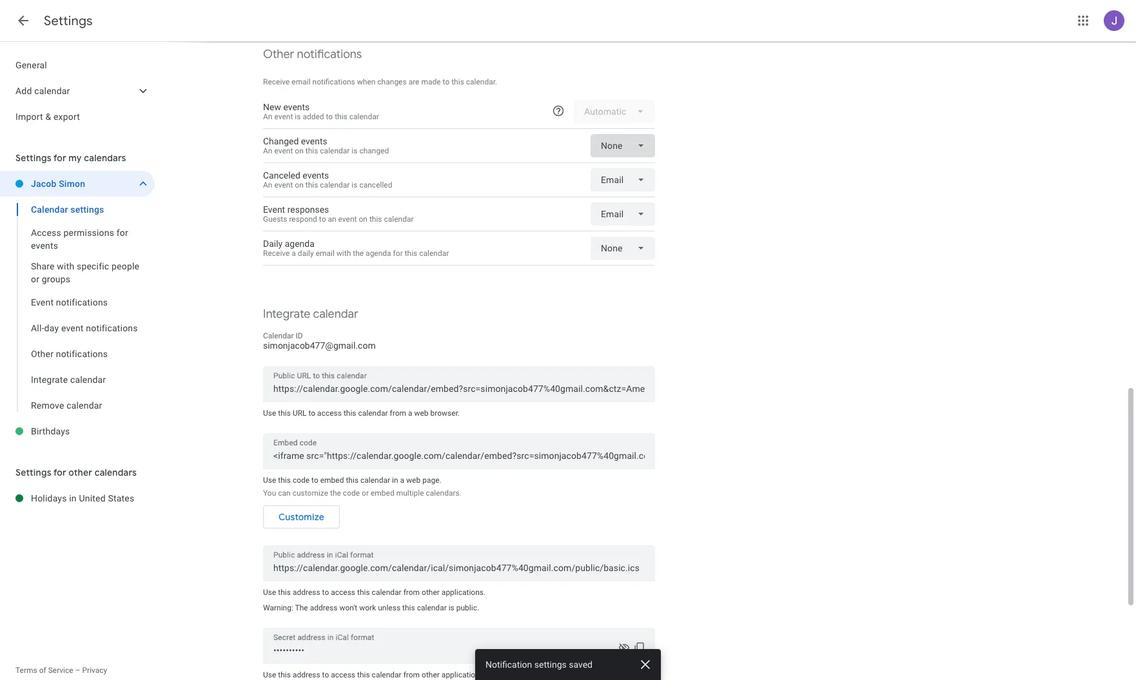 Task type: describe. For each thing, give the bounding box(es) containing it.
permissions
[[64, 228, 114, 238]]

this inside canceled events an event on this calendar is cancelled
[[306, 181, 318, 190]]

page.
[[423, 476, 442, 485]]

settings for notification
[[535, 660, 567, 670]]

new
[[263, 102, 281, 112]]

an for canceled events
[[263, 181, 273, 190]]

this inside event responses guests respond to an event on this calendar
[[370, 215, 382, 224]]

notifications down event notifications
[[86, 323, 138, 334]]

event inside event responses guests respond to an event on this calendar
[[338, 215, 357, 224]]

use this address to access this calendar from other applications without making it public.
[[263, 671, 570, 680]]

with inside daily agenda receive a daily email with the agenda for this calendar
[[337, 249, 351, 258]]

the
[[295, 604, 308, 613]]

my
[[69, 152, 82, 164]]

events for canceled events
[[303, 170, 329, 181]]

0 horizontal spatial embed
[[321, 476, 344, 485]]

tree containing general
[[0, 52, 155, 130]]

events inside access permissions for events
[[31, 241, 58, 251]]

use this address to access this calendar from other applications. warning: the address won't work unless this calendar is public.
[[263, 588, 486, 613]]

notification settings saved
[[486, 660, 593, 670]]

daily
[[263, 239, 283, 249]]

holidays in united states
[[31, 494, 134, 504]]

calendar inside changed events an event on this calendar is changed
[[320, 146, 350, 156]]

receive email notifications when changes are made to this calendar.
[[263, 77, 498, 86]]

guests
[[263, 215, 287, 224]]

1 horizontal spatial integrate calendar
[[263, 307, 359, 322]]

on inside event responses guests respond to an event on this calendar
[[359, 215, 368, 224]]

event responses guests respond to an event on this calendar
[[263, 205, 414, 224]]

events for changed events
[[301, 136, 328, 146]]

is inside new events an event is added to this calendar
[[295, 112, 301, 121]]

a for use this url to access this calendar from a web browser.
[[408, 409, 413, 418]]

in inside tree item
[[69, 494, 77, 504]]

canceled
[[263, 170, 301, 181]]

address for use this address to access this calendar from other applications without making it public.
[[293, 671, 320, 680]]

–
[[75, 667, 80, 676]]

1 horizontal spatial agenda
[[366, 249, 391, 258]]

work
[[360, 604, 376, 613]]

use for use this code to embed this calendar in a web page.
[[263, 476, 276, 485]]

event notifications
[[31, 297, 108, 308]]

calendar inside new events an event is added to this calendar
[[350, 112, 379, 121]]

settings for my calendars tree
[[0, 171, 155, 445]]

from for applications.
[[404, 588, 420, 597]]

settings heading
[[44, 13, 93, 29]]

service
[[48, 667, 73, 676]]

address for use this address to access this calendar from other applications. warning: the address won't work unless this calendar is public.
[[293, 588, 320, 597]]

group containing calendar settings
[[0, 197, 155, 419]]

for inside access permissions for events
[[117, 228, 128, 238]]

jacob
[[31, 179, 56, 189]]

to inside event responses guests respond to an event on this calendar
[[319, 215, 326, 224]]

1 vertical spatial or
[[362, 489, 369, 498]]

settings for other calendars
[[15, 467, 137, 479]]

it
[[541, 671, 545, 680]]

remove calendar
[[31, 401, 102, 411]]

jacob simon
[[31, 179, 85, 189]]

birthdays
[[31, 427, 70, 437]]

simon
[[59, 179, 85, 189]]

terms of service link
[[15, 667, 73, 676]]

remove
[[31, 401, 64, 411]]

applications.
[[442, 588, 486, 597]]

customize
[[293, 489, 328, 498]]

0 horizontal spatial agenda
[[285, 239, 315, 249]]

can
[[278, 489, 291, 498]]

general
[[15, 60, 47, 70]]

daily
[[298, 249, 314, 258]]

united
[[79, 494, 106, 504]]

0 vertical spatial other
[[263, 47, 294, 62]]

settings for settings
[[44, 13, 93, 29]]

access permissions for events
[[31, 228, 128, 251]]

settings for my calendars
[[15, 152, 126, 164]]

use for use this address to access this calendar from other applications without making it public.
[[263, 671, 276, 680]]

this inside daily agenda receive a daily email with the agenda for this calendar
[[405, 249, 418, 258]]

this inside new events an event is added to this calendar
[[335, 112, 348, 121]]

access for use this address to access this calendar from other applications without making it public.
[[331, 671, 356, 680]]

0 horizontal spatial the
[[330, 489, 341, 498]]

with inside share with specific people or groups
[[57, 261, 74, 272]]

share
[[31, 261, 55, 272]]

calendar.
[[466, 77, 498, 86]]

0 vertical spatial other notifications
[[263, 47, 362, 62]]

other for without
[[422, 671, 440, 680]]

to inside 'use this address to access this calendar from other applications. warning: the address won't work unless this calendar is public.'
[[322, 588, 329, 597]]

1 vertical spatial address
[[310, 604, 338, 613]]

web for browser.
[[415, 409, 429, 418]]

an
[[328, 215, 337, 224]]

calendar for calendar id simonjacob477@gmail.com
[[263, 332, 294, 341]]

customize
[[279, 512, 324, 523]]

terms
[[15, 667, 37, 676]]

changed
[[263, 136, 299, 146]]

calendar inside canceled events an event on this calendar is cancelled
[[320, 181, 350, 190]]

event inside "settings for my calendars" tree
[[61, 323, 84, 334]]

web for page.
[[407, 476, 421, 485]]

privacy link
[[82, 667, 107, 676]]

is inside 'use this address to access this calendar from other applications. warning: the address won't work unless this calendar is public.'
[[449, 604, 455, 613]]

an for new events
[[263, 112, 273, 121]]

id
[[296, 332, 303, 341]]

on for canceled
[[295, 181, 304, 190]]

add calendar
[[15, 86, 70, 96]]

event for canceled
[[274, 181, 293, 190]]

calendar settings
[[31, 205, 104, 215]]

saved
[[569, 660, 593, 670]]

multiple
[[397, 489, 424, 498]]

calendar id simonjacob477@gmail.com
[[263, 332, 376, 351]]

notification
[[486, 660, 533, 670]]



Task type: vqa. For each thing, say whether or not it's contained in the screenshot.
OTHER CALENDARS
no



Task type: locate. For each thing, give the bounding box(es) containing it.
1 vertical spatial other
[[422, 588, 440, 597]]

calendars for settings for other calendars
[[95, 467, 137, 479]]

0 vertical spatial event
[[263, 205, 285, 215]]

2 vertical spatial access
[[331, 671, 356, 680]]

from for web
[[390, 409, 407, 418]]

integrate inside "settings for my calendars" tree
[[31, 375, 68, 385]]

on inside canceled events an event on this calendar is cancelled
[[295, 181, 304, 190]]

this inside changed events an event on this calendar is changed
[[306, 146, 318, 156]]

calendars for settings for my calendars
[[84, 152, 126, 164]]

None text field
[[274, 559, 645, 577]]

respond
[[289, 215, 317, 224]]

event
[[263, 205, 285, 215], [31, 297, 54, 308]]

unless
[[378, 604, 401, 613]]

settings up jacob in the top left of the page
[[15, 152, 51, 164]]

code up customize
[[293, 476, 310, 485]]

jacob simon tree item
[[0, 171, 155, 197]]

0 vertical spatial integrate calendar
[[263, 307, 359, 322]]

web left browser. at the bottom
[[415, 409, 429, 418]]

1 vertical spatial code
[[343, 489, 360, 498]]

daily agenda receive a daily email with the agenda for this calendar
[[263, 239, 449, 258]]

1 horizontal spatial integrate
[[263, 307, 311, 322]]

in left united
[[69, 494, 77, 504]]

1 horizontal spatial public.
[[547, 671, 570, 680]]

settings up the holidays in the bottom left of the page
[[15, 467, 51, 479]]

for
[[54, 152, 66, 164], [117, 228, 128, 238], [393, 249, 403, 258], [54, 467, 66, 479]]

1 vertical spatial access
[[331, 588, 356, 597]]

1 horizontal spatial other
[[263, 47, 294, 62]]

notifications up "when"
[[297, 47, 362, 62]]

event for event notifications
[[31, 297, 54, 308]]

an
[[263, 112, 273, 121], [263, 146, 273, 156], [263, 181, 273, 190]]

responses
[[288, 205, 329, 215]]

other down all-
[[31, 349, 54, 359]]

events inside changed events an event on this calendar is changed
[[301, 136, 328, 146]]

0 vertical spatial with
[[337, 249, 351, 258]]

calendars right my
[[84, 152, 126, 164]]

calendar left "id"
[[263, 332, 294, 341]]

the down use this code to embed this calendar in a web page.
[[330, 489, 341, 498]]

birthdays tree item
[[0, 419, 155, 445]]

0 horizontal spatial other notifications
[[31, 349, 108, 359]]

from inside 'use this address to access this calendar from other applications. warning: the address won't work unless this calendar is public.'
[[404, 588, 420, 597]]

canceled events an event on this calendar is cancelled
[[263, 170, 393, 190]]

1 horizontal spatial in
[[392, 476, 399, 485]]

event inside new events an event is added to this calendar
[[274, 112, 293, 121]]

2 vertical spatial address
[[293, 671, 320, 680]]

0 vertical spatial or
[[31, 274, 39, 285]]

changed events an event on this calendar is changed
[[263, 136, 389, 156]]

to inside new events an event is added to this calendar
[[326, 112, 333, 121]]

notifications up new events an event is added to this calendar
[[313, 77, 355, 86]]

0 horizontal spatial code
[[293, 476, 310, 485]]

access inside 'use this address to access this calendar from other applications. warning: the address won't work unless this calendar is public.'
[[331, 588, 356, 597]]

use this url to access this calendar from a web browser.
[[263, 409, 460, 418]]

settings
[[71, 205, 104, 215], [535, 660, 567, 670]]

1 horizontal spatial event
[[263, 205, 285, 215]]

1 vertical spatial embed
[[371, 489, 395, 498]]

events down added
[[301, 136, 328, 146]]

0 horizontal spatial calendar
[[31, 205, 68, 215]]

3 an from the top
[[263, 181, 273, 190]]

0 horizontal spatial a
[[292, 249, 296, 258]]

0 vertical spatial from
[[390, 409, 407, 418]]

events down changed events an event on this calendar is changed
[[303, 170, 329, 181]]

event left the respond
[[263, 205, 285, 215]]

1 vertical spatial settings
[[15, 152, 51, 164]]

0 vertical spatial integrate
[[263, 307, 311, 322]]

None text field
[[274, 380, 645, 398], [274, 447, 645, 465], [274, 642, 645, 660], [274, 380, 645, 398], [274, 447, 645, 465], [274, 642, 645, 660]]

new events an event is added to this calendar
[[263, 102, 379, 121]]

is left changed
[[352, 146, 358, 156]]

3 use from the top
[[263, 588, 276, 597]]

receive
[[263, 77, 290, 86], [263, 249, 290, 258]]

settings inside tree
[[71, 205, 104, 215]]

other left applications
[[422, 671, 440, 680]]

0 vertical spatial settings
[[71, 205, 104, 215]]

access
[[318, 409, 342, 418], [331, 588, 356, 597], [331, 671, 356, 680]]

2 vertical spatial a
[[400, 476, 405, 485]]

won't
[[340, 604, 358, 613]]

0 vertical spatial address
[[293, 588, 320, 597]]

web up multiple
[[407, 476, 421, 485]]

calendar inside event responses guests respond to an event on this calendar
[[384, 215, 414, 224]]

is
[[295, 112, 301, 121], [352, 146, 358, 156], [352, 181, 358, 190], [449, 604, 455, 613]]

from left applications.
[[404, 588, 420, 597]]

0 vertical spatial the
[[353, 249, 364, 258]]

without
[[486, 671, 512, 680]]

an inside new events an event is added to this calendar
[[263, 112, 273, 121]]

the inside daily agenda receive a daily email with the agenda for this calendar
[[353, 249, 364, 258]]

integrate up 'remove'
[[31, 375, 68, 385]]

access for use this url to access this calendar from a web browser.
[[318, 409, 342, 418]]

simonjacob477@gmail.com
[[263, 341, 376, 351]]

calendars
[[84, 152, 126, 164], [95, 467, 137, 479]]

event for new
[[274, 112, 293, 121]]

import & export
[[15, 112, 80, 122]]

settings for calendar
[[71, 205, 104, 215]]

integrate calendar inside "settings for my calendars" tree
[[31, 375, 106, 385]]

1 an from the top
[[263, 112, 273, 121]]

event right the day
[[61, 323, 84, 334]]

an for changed events
[[263, 146, 273, 156]]

specific
[[77, 261, 109, 272]]

you
[[263, 489, 276, 498]]

email inside daily agenda receive a daily email with the agenda for this calendar
[[316, 249, 335, 258]]

use
[[263, 409, 276, 418], [263, 476, 276, 485], [263, 588, 276, 597], [263, 671, 276, 680]]

is inside changed events an event on this calendar is changed
[[352, 146, 358, 156]]

in up multiple
[[392, 476, 399, 485]]

use for use this url to access this calendar from a web browser.
[[263, 409, 276, 418]]

events
[[284, 102, 310, 112], [301, 136, 328, 146], [303, 170, 329, 181], [31, 241, 58, 251]]

from left applications
[[404, 671, 420, 680]]

an inside canceled events an event on this calendar is cancelled
[[263, 181, 273, 190]]

group
[[0, 197, 155, 419]]

agenda down event responses guests respond to an event on this calendar
[[366, 249, 391, 258]]

2 vertical spatial settings
[[15, 467, 51, 479]]

1 horizontal spatial settings
[[535, 660, 567, 670]]

embed left multiple
[[371, 489, 395, 498]]

or down use this code to embed this calendar in a web page.
[[362, 489, 369, 498]]

2 vertical spatial other
[[422, 671, 440, 680]]

calendar up access
[[31, 205, 68, 215]]

on inside changed events an event on this calendar is changed
[[295, 146, 304, 156]]

integrate up "id"
[[263, 307, 311, 322]]

event up canceled on the top of page
[[274, 146, 293, 156]]

0 horizontal spatial event
[[31, 297, 54, 308]]

holidays
[[31, 494, 67, 504]]

made
[[422, 77, 441, 86]]

event inside canceled events an event on this calendar is cancelled
[[274, 181, 293, 190]]

0 vertical spatial code
[[293, 476, 310, 485]]

is left cancelled at the left top
[[352, 181, 358, 190]]

public. right the it
[[547, 671, 570, 680]]

browser.
[[431, 409, 460, 418]]

integrate
[[263, 307, 311, 322], [31, 375, 68, 385]]

or inside share with specific people or groups
[[31, 274, 39, 285]]

0 vertical spatial in
[[392, 476, 399, 485]]

2 vertical spatial on
[[359, 215, 368, 224]]

changes
[[378, 77, 407, 86]]

1 horizontal spatial a
[[400, 476, 405, 485]]

1 vertical spatial receive
[[263, 249, 290, 258]]

event inside group
[[31, 297, 54, 308]]

integrate calendar up "id"
[[263, 307, 359, 322]]

0 vertical spatial web
[[415, 409, 429, 418]]

other notifications up new events an event is added to this calendar
[[263, 47, 362, 62]]

other left applications.
[[422, 588, 440, 597]]

2 vertical spatial an
[[263, 181, 273, 190]]

with
[[337, 249, 351, 258], [57, 261, 74, 272]]

receive inside daily agenda receive a daily email with the agenda for this calendar
[[263, 249, 290, 258]]

integrate calendar up remove calendar
[[31, 375, 106, 385]]

calendars up the states
[[95, 467, 137, 479]]

1 horizontal spatial or
[[362, 489, 369, 498]]

2 receive from the top
[[263, 249, 290, 258]]

2 vertical spatial from
[[404, 671, 420, 680]]

from for applications
[[404, 671, 420, 680]]

1 vertical spatial with
[[57, 261, 74, 272]]

0 vertical spatial other
[[69, 467, 92, 479]]

1 vertical spatial settings
[[535, 660, 567, 670]]

from
[[390, 409, 407, 418], [404, 588, 420, 597], [404, 671, 420, 680]]

day
[[44, 323, 59, 334]]

address
[[293, 588, 320, 597], [310, 604, 338, 613], [293, 671, 320, 680]]

with right 'daily'
[[337, 249, 351, 258]]

all-day event notifications
[[31, 323, 138, 334]]

event inside event responses guests respond to an event on this calendar
[[263, 205, 285, 215]]

settings up the it
[[535, 660, 567, 670]]

2 an from the top
[[263, 146, 273, 156]]

0 horizontal spatial integrate calendar
[[31, 375, 106, 385]]

access for use this address to access this calendar from other applications. warning: the address won't work unless this calendar is public.
[[331, 588, 356, 597]]

0 vertical spatial public.
[[457, 604, 479, 613]]

url
[[293, 409, 307, 418]]

a inside daily agenda receive a daily email with the agenda for this calendar
[[292, 249, 296, 258]]

an up changed on the top left
[[263, 112, 273, 121]]

1 horizontal spatial embed
[[371, 489, 395, 498]]

birthdays link
[[31, 419, 155, 445]]

public.
[[457, 604, 479, 613], [547, 671, 570, 680]]

event right "an"
[[338, 215, 357, 224]]

event up changed on the top left
[[274, 112, 293, 121]]

public. down applications.
[[457, 604, 479, 613]]

on up responses
[[295, 181, 304, 190]]

a up multiple
[[400, 476, 405, 485]]

calendar
[[34, 86, 70, 96], [350, 112, 379, 121], [320, 146, 350, 156], [320, 181, 350, 190], [384, 215, 414, 224], [420, 249, 449, 258], [313, 307, 359, 322], [70, 375, 106, 385], [67, 401, 102, 411], [358, 409, 388, 418], [361, 476, 390, 485], [372, 588, 402, 597], [417, 604, 447, 613], [372, 671, 402, 680]]

or down share
[[31, 274, 39, 285]]

receive left 'daily'
[[263, 249, 290, 258]]

privacy
[[82, 667, 107, 676]]

settings for settings for my calendars
[[15, 152, 51, 164]]

0 horizontal spatial in
[[69, 494, 77, 504]]

use for use this address to access this calendar from other applications. warning: the address won't work unless this calendar is public.
[[263, 588, 276, 597]]

1 vertical spatial in
[[69, 494, 77, 504]]

0 vertical spatial an
[[263, 112, 273, 121]]

2 horizontal spatial a
[[408, 409, 413, 418]]

is down applications.
[[449, 604, 455, 613]]

the down event responses guests respond to an event on this calendar
[[353, 249, 364, 258]]

1 horizontal spatial calendar
[[263, 332, 294, 341]]

1 use from the top
[[263, 409, 276, 418]]

an up guests
[[263, 181, 273, 190]]

1 vertical spatial web
[[407, 476, 421, 485]]

event for changed
[[274, 146, 293, 156]]

None field
[[591, 134, 656, 157], [591, 168, 656, 192], [591, 203, 656, 226], [591, 237, 656, 260], [591, 134, 656, 157], [591, 168, 656, 192], [591, 203, 656, 226], [591, 237, 656, 260]]

applications
[[442, 671, 484, 680]]

0 horizontal spatial other
[[31, 349, 54, 359]]

agenda down the respond
[[285, 239, 315, 249]]

export
[[54, 112, 80, 122]]

all-
[[31, 323, 44, 334]]

settings up permissions
[[71, 205, 104, 215]]

0 vertical spatial email
[[292, 77, 311, 86]]

warning:
[[263, 604, 293, 613]]

events inside canceled events an event on this calendar is cancelled
[[303, 170, 329, 181]]

0 vertical spatial calendars
[[84, 152, 126, 164]]

events for new events
[[284, 102, 310, 112]]

other notifications down 'all-day event notifications'
[[31, 349, 108, 359]]

go back image
[[15, 13, 31, 28]]

0 vertical spatial settings
[[44, 13, 93, 29]]

0 horizontal spatial public.
[[457, 604, 479, 613]]

1 vertical spatial email
[[316, 249, 335, 258]]

1 vertical spatial integrate calendar
[[31, 375, 106, 385]]

events right new
[[284, 102, 310, 112]]

1 vertical spatial other
[[31, 349, 54, 359]]

other notifications inside "settings for my calendars" tree
[[31, 349, 108, 359]]

when
[[357, 77, 376, 86]]

a left browser. at the bottom
[[408, 409, 413, 418]]

0 vertical spatial receive
[[263, 77, 290, 86]]

on for changed
[[295, 146, 304, 156]]

you can customize the code or embed multiple calendars.
[[263, 489, 462, 498]]

1 vertical spatial event
[[31, 297, 54, 308]]

calendar inside tree
[[31, 205, 68, 215]]

&
[[45, 112, 51, 122]]

holidays in united states link
[[31, 486, 155, 512]]

of
[[39, 667, 46, 676]]

settings
[[44, 13, 93, 29], [15, 152, 51, 164], [15, 467, 51, 479]]

event inside changed events an event on this calendar is changed
[[274, 146, 293, 156]]

notifications
[[297, 47, 362, 62], [313, 77, 355, 86], [56, 297, 108, 308], [86, 323, 138, 334], [56, 349, 108, 359]]

calendar for calendar settings
[[31, 205, 68, 215]]

0 horizontal spatial integrate
[[31, 375, 68, 385]]

are
[[409, 77, 420, 86]]

other
[[69, 467, 92, 479], [422, 588, 440, 597], [422, 671, 440, 680]]

0 horizontal spatial settings
[[71, 205, 104, 215]]

making
[[513, 671, 539, 680]]

or
[[31, 274, 39, 285], [362, 489, 369, 498]]

states
[[108, 494, 134, 504]]

holidays in united states tree item
[[0, 486, 155, 512]]

1 receive from the top
[[263, 77, 290, 86]]

1 vertical spatial an
[[263, 146, 273, 156]]

on up canceled on the top of page
[[295, 146, 304, 156]]

other up holidays in united states
[[69, 467, 92, 479]]

1 horizontal spatial other notifications
[[263, 47, 362, 62]]

share with specific people or groups
[[31, 261, 139, 285]]

settings right go back icon
[[44, 13, 93, 29]]

add
[[15, 86, 32, 96]]

1 horizontal spatial email
[[316, 249, 335, 258]]

notifications up 'all-day event notifications'
[[56, 297, 108, 308]]

tree
[[0, 52, 155, 130]]

0 horizontal spatial with
[[57, 261, 74, 272]]

cancelled
[[360, 181, 393, 190]]

an inside changed events an event on this calendar is changed
[[263, 146, 273, 156]]

1 vertical spatial calendars
[[95, 467, 137, 479]]

1 vertical spatial from
[[404, 588, 420, 597]]

use inside 'use this address to access this calendar from other applications. warning: the address won't work unless this calendar is public.'
[[263, 588, 276, 597]]

agenda
[[285, 239, 315, 249], [366, 249, 391, 258]]

email right 'daily'
[[316, 249, 335, 258]]

event up responses
[[274, 181, 293, 190]]

this
[[452, 77, 464, 86], [335, 112, 348, 121], [306, 146, 318, 156], [306, 181, 318, 190], [370, 215, 382, 224], [405, 249, 418, 258], [278, 409, 291, 418], [344, 409, 357, 418], [278, 476, 291, 485], [346, 476, 359, 485], [278, 588, 291, 597], [357, 588, 370, 597], [403, 604, 415, 613], [278, 671, 291, 680], [357, 671, 370, 680]]

other up new
[[263, 47, 294, 62]]

1 vertical spatial integrate
[[31, 375, 68, 385]]

event up all-
[[31, 297, 54, 308]]

1 horizontal spatial code
[[343, 489, 360, 498]]

0 vertical spatial calendar
[[31, 205, 68, 215]]

4 use from the top
[[263, 671, 276, 680]]

events inside new events an event is added to this calendar
[[284, 102, 310, 112]]

use this code to embed this calendar in a web page.
[[263, 476, 442, 485]]

integrate calendar
[[263, 307, 359, 322], [31, 375, 106, 385]]

notifications down 'all-day event notifications'
[[56, 349, 108, 359]]

1 vertical spatial other notifications
[[31, 349, 108, 359]]

1 vertical spatial calendar
[[263, 332, 294, 341]]

event for event responses guests respond to an event on this calendar
[[263, 205, 285, 215]]

1 vertical spatial public.
[[547, 671, 570, 680]]

1 horizontal spatial the
[[353, 249, 364, 258]]

groups
[[42, 274, 70, 285]]

public. inside 'use this address to access this calendar from other applications. warning: the address won't work unless this calendar is public.'
[[457, 604, 479, 613]]

embed up customize
[[321, 476, 344, 485]]

other for warning:
[[422, 588, 440, 597]]

with up groups at the left top of the page
[[57, 261, 74, 272]]

0 horizontal spatial email
[[292, 77, 311, 86]]

calendars.
[[426, 489, 462, 498]]

calendar inside daily agenda receive a daily email with the agenda for this calendar
[[420, 249, 449, 258]]

changed
[[360, 146, 389, 156]]

an up canceled on the top of page
[[263, 146, 273, 156]]

1 vertical spatial the
[[330, 489, 341, 498]]

other inside 'use this address to access this calendar from other applications. warning: the address won't work unless this calendar is public.'
[[422, 588, 440, 597]]

added
[[303, 112, 324, 121]]

terms of service – privacy
[[15, 667, 107, 676]]

0 vertical spatial embed
[[321, 476, 344, 485]]

1 vertical spatial a
[[408, 409, 413, 418]]

receive up new
[[263, 77, 290, 86]]

0 vertical spatial on
[[295, 146, 304, 156]]

a
[[292, 249, 296, 258], [408, 409, 413, 418], [400, 476, 405, 485]]

code down use this code to embed this calendar in a web page.
[[343, 489, 360, 498]]

import
[[15, 112, 43, 122]]

email up new events an event is added to this calendar
[[292, 77, 311, 86]]

for inside daily agenda receive a daily email with the agenda for this calendar
[[393, 249, 403, 258]]

1 horizontal spatial with
[[337, 249, 351, 258]]

0 horizontal spatial or
[[31, 274, 39, 285]]

a left 'daily'
[[292, 249, 296, 258]]

other inside group
[[31, 349, 54, 359]]

0 vertical spatial access
[[318, 409, 342, 418]]

access
[[31, 228, 61, 238]]

settings for settings for other calendars
[[15, 467, 51, 479]]

the
[[353, 249, 364, 258], [330, 489, 341, 498]]

a for use this code to embed this calendar in a web page.
[[400, 476, 405, 485]]

is inside canceled events an event on this calendar is cancelled
[[352, 181, 358, 190]]

events down access
[[31, 241, 58, 251]]

0 vertical spatial a
[[292, 249, 296, 258]]

people
[[112, 261, 139, 272]]

2 use from the top
[[263, 476, 276, 485]]

1 vertical spatial on
[[295, 181, 304, 190]]

calendar inside calendar id simonjacob477@gmail.com
[[263, 332, 294, 341]]

from left browser. at the bottom
[[390, 409, 407, 418]]

on up daily agenda receive a daily email with the agenda for this calendar
[[359, 215, 368, 224]]

is left added
[[295, 112, 301, 121]]



